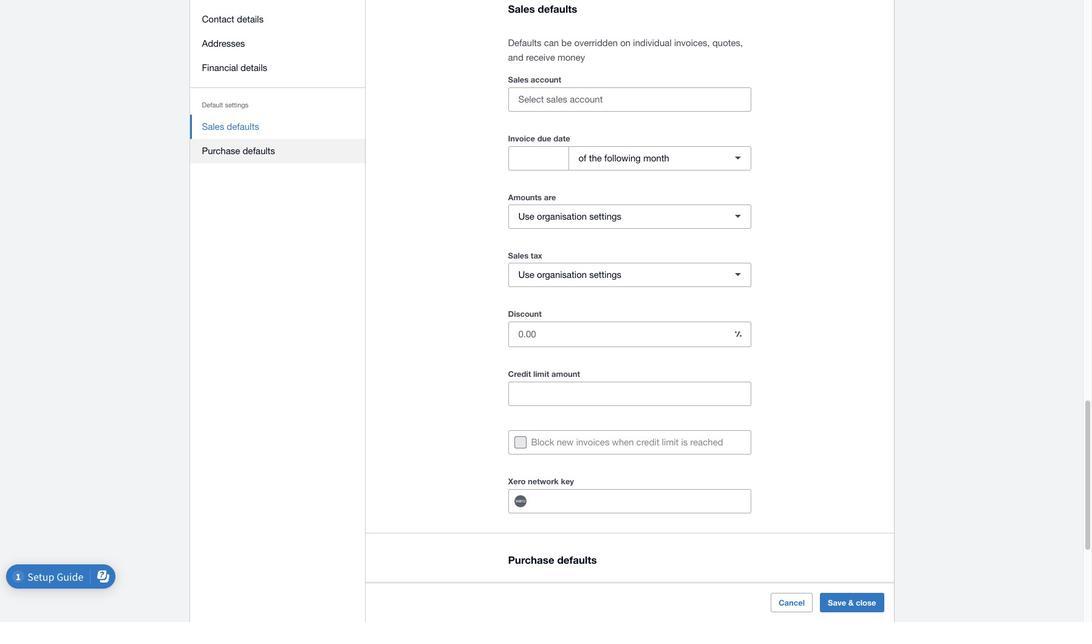 Task type: describe. For each thing, give the bounding box(es) containing it.
on
[[620, 38, 631, 48]]

settings for sales tax
[[589, 270, 622, 280]]

and
[[508, 52, 524, 62]]

credit
[[508, 369, 531, 379]]

are
[[544, 193, 556, 202]]

contact details
[[202, 14, 264, 24]]

0 horizontal spatial sales defaults
[[202, 122, 259, 132]]

Credit limit amount number field
[[509, 383, 751, 406]]

invoice due date group
[[508, 146, 751, 171]]

xero
[[508, 477, 526, 487]]

save & close
[[828, 598, 876, 608]]

close
[[856, 598, 876, 608]]

network
[[528, 477, 559, 487]]

money
[[558, 52, 585, 62]]

use organisation settings for are
[[519, 212, 622, 222]]

individual
[[633, 38, 672, 48]]

organisation for tax
[[537, 270, 587, 280]]

due
[[537, 134, 551, 143]]

0 horizontal spatial purchase
[[202, 146, 240, 156]]

quotes,
[[713, 38, 743, 48]]

the
[[589, 153, 602, 164]]

month
[[643, 153, 669, 164]]

financial
[[202, 63, 238, 73]]

1 horizontal spatial purchase
[[508, 554, 554, 567]]

when
[[612, 437, 634, 448]]

financial details link
[[190, 56, 365, 80]]

details for contact details
[[237, 14, 264, 24]]

sales down default
[[202, 122, 224, 132]]

addresses link
[[190, 32, 365, 56]]

defaults can be overridden on individual invoices, quotes, and receive money
[[508, 38, 743, 62]]

Discount number field
[[509, 323, 726, 346]]

block
[[531, 437, 554, 448]]

cancel button
[[771, 594, 813, 613]]

date
[[554, 134, 570, 143]]

xero network key
[[508, 477, 574, 487]]

menu containing contact details
[[190, 0, 365, 171]]

sales down the and
[[508, 75, 529, 84]]

save
[[828, 598, 846, 608]]

invoice due date
[[508, 134, 570, 143]]

reached
[[690, 437, 723, 448]]

use organisation settings button for sales tax
[[508, 263, 751, 287]]

default
[[202, 101, 223, 109]]

1 horizontal spatial purchase defaults
[[508, 554, 597, 567]]

use organisation settings for tax
[[519, 270, 622, 280]]

sales defaults link
[[190, 115, 365, 139]]

details for financial details
[[241, 63, 267, 73]]

sales up the defaults
[[508, 2, 535, 15]]

sales account
[[508, 75, 561, 84]]

account
[[531, 75, 561, 84]]



Task type: locate. For each thing, give the bounding box(es) containing it.
defaults
[[508, 38, 542, 48]]

of
[[579, 153, 587, 164]]

1 organisation from the top
[[537, 212, 587, 222]]

1 vertical spatial sales defaults
[[202, 122, 259, 132]]

menu
[[190, 0, 365, 171]]

use organisation settings button for amounts are
[[508, 205, 751, 229]]

details
[[237, 14, 264, 24], [241, 63, 267, 73]]

2 use from the top
[[519, 270, 535, 280]]

2 use organisation settings from the top
[[519, 270, 622, 280]]

1 vertical spatial settings
[[589, 212, 622, 222]]

discount
[[508, 309, 542, 319]]

settings right default
[[225, 101, 249, 109]]

0 vertical spatial settings
[[225, 101, 249, 109]]

sales tax
[[508, 251, 542, 261]]

use organisation settings button
[[508, 205, 751, 229], [508, 263, 751, 287]]

1 vertical spatial use organisation settings
[[519, 270, 622, 280]]

1 horizontal spatial sales defaults
[[508, 2, 577, 15]]

0 vertical spatial use organisation settings
[[519, 212, 622, 222]]

settings for amounts are
[[589, 212, 622, 222]]

use for amounts
[[519, 212, 535, 222]]

details inside contact details link
[[237, 14, 264, 24]]

1 use organisation settings from the top
[[519, 212, 622, 222]]

settings down the the
[[589, 212, 622, 222]]

0 horizontal spatial limit
[[533, 369, 549, 379]]

use down amounts
[[519, 212, 535, 222]]

1 vertical spatial purchase
[[508, 554, 554, 567]]

credit limit amount
[[508, 369, 580, 379]]

use organisation settings down tax
[[519, 270, 622, 280]]

settings up discount number field
[[589, 270, 622, 280]]

addresses
[[202, 38, 245, 49]]

tax
[[531, 251, 542, 261]]

organisation down tax
[[537, 270, 587, 280]]

0 vertical spatial sales defaults
[[508, 2, 577, 15]]

limit
[[533, 369, 549, 379], [662, 437, 679, 448]]

following
[[604, 153, 641, 164]]

details right contact
[[237, 14, 264, 24]]

0 vertical spatial purchase
[[202, 146, 240, 156]]

use down sales tax
[[519, 270, 535, 280]]

None number field
[[509, 147, 568, 170]]

organisation
[[537, 212, 587, 222], [537, 270, 587, 280]]

purchase
[[202, 146, 240, 156], [508, 554, 554, 567]]

1 vertical spatial purchase defaults
[[508, 554, 597, 567]]

contact
[[202, 14, 234, 24]]

1 vertical spatial details
[[241, 63, 267, 73]]

0 vertical spatial purchase defaults
[[202, 146, 275, 156]]

use
[[519, 212, 535, 222], [519, 270, 535, 280]]

details inside 'financial details' link
[[241, 63, 267, 73]]

details down addresses link
[[241, 63, 267, 73]]

of the following month button
[[568, 146, 751, 171]]

save & close button
[[820, 594, 884, 613]]

limit left is
[[662, 437, 679, 448]]

sales defaults up can
[[508, 2, 577, 15]]

1 use from the top
[[519, 212, 535, 222]]

0 vertical spatial use
[[519, 212, 535, 222]]

purchase defaults
[[202, 146, 275, 156], [508, 554, 597, 567]]

defaults
[[538, 2, 577, 15], [227, 122, 259, 132], [243, 146, 275, 156], [557, 554, 597, 567]]

0 vertical spatial limit
[[533, 369, 549, 379]]

financial details
[[202, 63, 267, 73]]

use organisation settings
[[519, 212, 622, 222], [519, 270, 622, 280]]

0 vertical spatial details
[[237, 14, 264, 24]]

use organisation settings down the are
[[519, 212, 622, 222]]

2 use organisation settings button from the top
[[508, 263, 751, 287]]

block new invoices when credit limit is reached
[[531, 437, 723, 448]]

settings
[[225, 101, 249, 109], [589, 212, 622, 222], [589, 270, 622, 280]]

receive
[[526, 52, 555, 62]]

invoice
[[508, 134, 535, 143]]

0 vertical spatial use organisation settings button
[[508, 205, 751, 229]]

1 vertical spatial limit
[[662, 437, 679, 448]]

sales defaults down default settings
[[202, 122, 259, 132]]

2 vertical spatial settings
[[589, 270, 622, 280]]

1 horizontal spatial limit
[[662, 437, 679, 448]]

is
[[681, 437, 688, 448]]

Sales account field
[[509, 88, 751, 111]]

1 use organisation settings button from the top
[[508, 205, 751, 229]]

organisation down the are
[[537, 212, 587, 222]]

purchase defaults link
[[190, 139, 365, 163]]

sales defaults
[[508, 2, 577, 15], [202, 122, 259, 132]]

default settings
[[202, 101, 249, 109]]

&
[[849, 598, 854, 608]]

none number field inside invoice due date group
[[509, 147, 568, 170]]

be
[[562, 38, 572, 48]]

can
[[544, 38, 559, 48]]

overridden
[[574, 38, 618, 48]]

sales
[[508, 2, 535, 15], [508, 75, 529, 84], [202, 122, 224, 132], [508, 251, 529, 261]]

credit
[[637, 437, 660, 448]]

contact details link
[[190, 7, 365, 32]]

cancel
[[779, 598, 805, 608]]

sales left tax
[[508, 251, 529, 261]]

invoices
[[576, 437, 610, 448]]

key
[[561, 477, 574, 487]]

new
[[557, 437, 574, 448]]

invoices,
[[674, 38, 710, 48]]

0 vertical spatial organisation
[[537, 212, 587, 222]]

limit right credit
[[533, 369, 549, 379]]

0 horizontal spatial purchase defaults
[[202, 146, 275, 156]]

1 vertical spatial organisation
[[537, 270, 587, 280]]

of the following month
[[579, 153, 669, 164]]

Xero network key field
[[537, 490, 751, 513]]

1 vertical spatial use organisation settings button
[[508, 263, 751, 287]]

amounts
[[508, 193, 542, 202]]

1 vertical spatial use
[[519, 270, 535, 280]]

amounts are
[[508, 193, 556, 202]]

use for sales
[[519, 270, 535, 280]]

2 organisation from the top
[[537, 270, 587, 280]]

amount
[[552, 369, 580, 379]]

organisation for are
[[537, 212, 587, 222]]



Task type: vqa. For each thing, say whether or not it's contained in the screenshot.
banner
no



